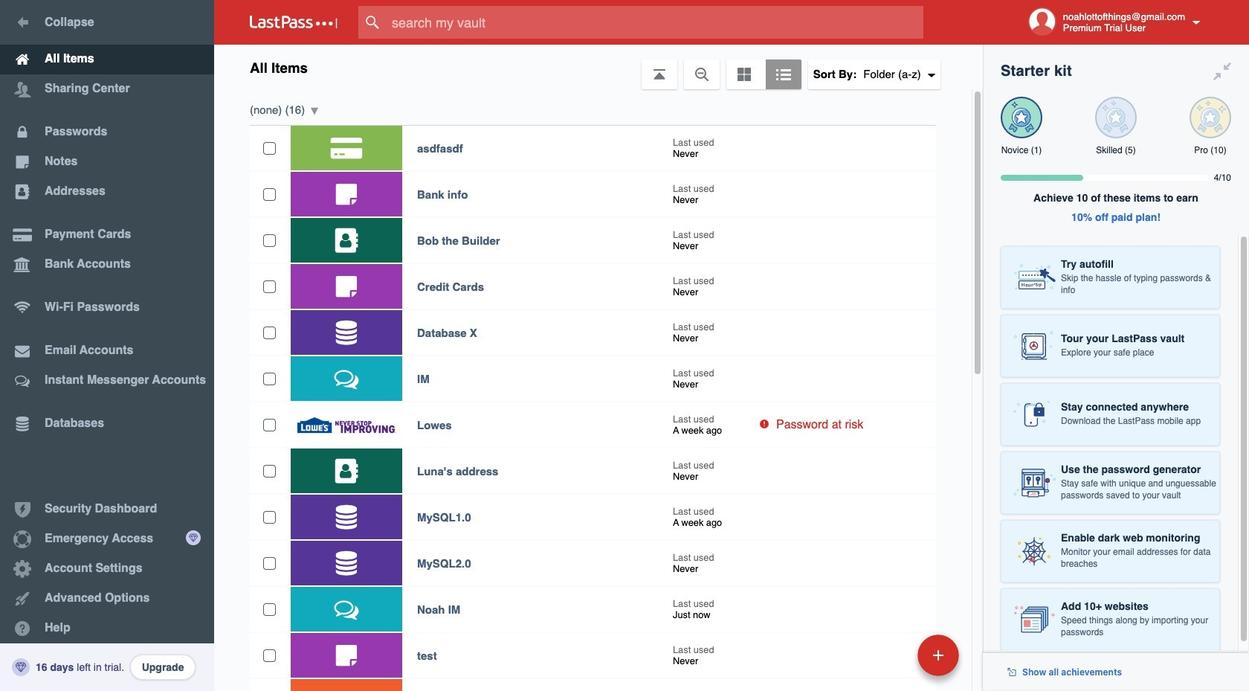 Task type: locate. For each thing, give the bounding box(es) containing it.
search my vault text field
[[359, 6, 953, 39]]

main navigation navigation
[[0, 0, 214, 691]]

lastpass image
[[250, 16, 338, 29]]

new item navigation
[[816, 630, 969, 691]]



Task type: vqa. For each thing, say whether or not it's contained in the screenshot.
search my vault text field
yes



Task type: describe. For each thing, give the bounding box(es) containing it.
Search search field
[[359, 6, 953, 39]]

vault options navigation
[[214, 45, 983, 89]]

new item element
[[816, 634, 965, 676]]



